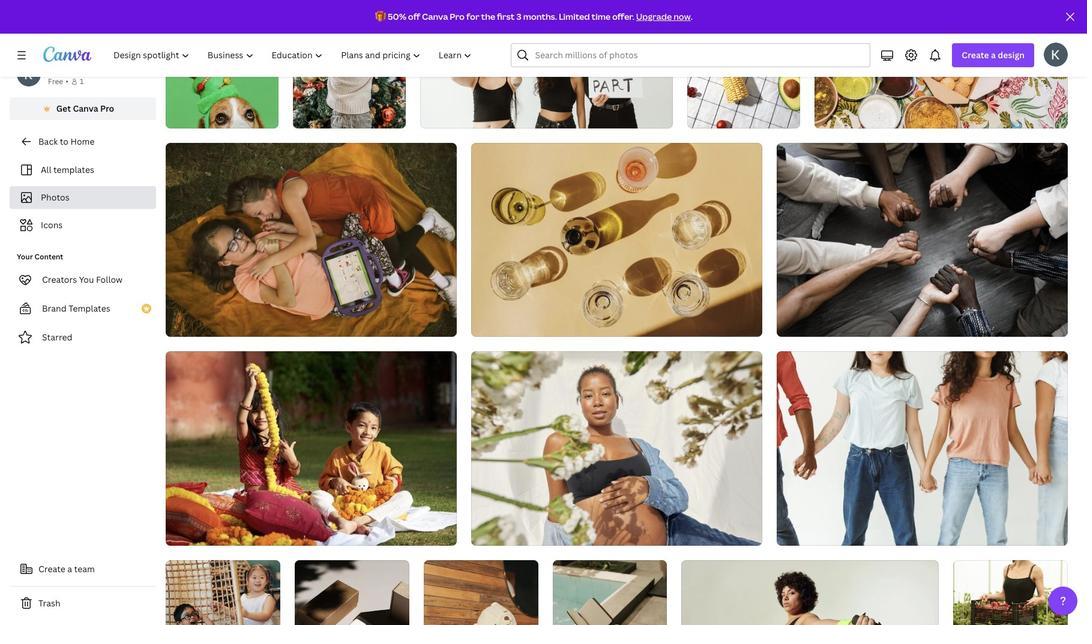 Task type: locate. For each thing, give the bounding box(es) containing it.
a
[[992, 49, 997, 61], [67, 564, 72, 575]]

0 vertical spatial create
[[963, 49, 990, 61]]

kid decorating christmas tree image
[[293, 0, 406, 128]]

now
[[674, 11, 691, 22]]

kendall parks image
[[1045, 43, 1069, 67]]

canva right off
[[422, 11, 448, 22]]

create a design button
[[953, 43, 1035, 67]]

1 horizontal spatial a
[[992, 49, 997, 61]]

create inside dropdown button
[[963, 49, 990, 61]]

creators you follow link
[[10, 268, 156, 292]]

all templates link
[[17, 159, 149, 181]]

man reading a book by the swimming pool image
[[553, 561, 668, 625]]

upgrade now button
[[637, 11, 691, 22]]

1 vertical spatial a
[[67, 564, 72, 575]]

1 horizontal spatial canva
[[422, 11, 448, 22]]

top level navigation element
[[106, 43, 483, 67]]

a inside button
[[67, 564, 72, 575]]

all
[[41, 164, 51, 175]]

for
[[467, 11, 480, 22]]

all templates
[[41, 164, 94, 175]]

🎁
[[376, 11, 386, 22]]

0 horizontal spatial canva
[[73, 103, 98, 114]]

canva right get
[[73, 103, 98, 114]]

a left design
[[992, 49, 997, 61]]

create inside button
[[38, 564, 65, 575]]

a left team
[[67, 564, 72, 575]]

create left design
[[963, 49, 990, 61]]

a inside dropdown button
[[992, 49, 997, 61]]

1 horizontal spatial create
[[963, 49, 990, 61]]

upgrade
[[637, 11, 672, 22]]

pro left 'for'
[[450, 11, 465, 22]]

create for create a design
[[963, 49, 990, 61]]

templates
[[53, 164, 94, 175]]

back
[[38, 136, 58, 147]]

0 vertical spatial canva
[[422, 11, 448, 22]]

get canva pro button
[[10, 97, 156, 120]]

🎁 50% off canva pro for the first 3 months. limited time offer. upgrade now .
[[376, 11, 693, 22]]

1 vertical spatial pro
[[100, 103, 114, 114]]

brand templates link
[[10, 297, 156, 321]]

0 horizontal spatial create
[[38, 564, 65, 575]]

parks and loving sisters laying on blanket at a park image
[[166, 143, 457, 337]]

group of students holding hands image
[[777, 143, 1069, 337]]

0 horizontal spatial a
[[67, 564, 72, 575]]

.
[[691, 11, 693, 22]]

create
[[963, 49, 990, 61], [38, 564, 65, 575]]

1 vertical spatial create
[[38, 564, 65, 575]]

months.
[[524, 11, 558, 22]]

a for team
[[67, 564, 72, 575]]

regenerative farmer carrying crate of harvested vegetables image
[[954, 561, 1069, 625]]

Search search field
[[536, 44, 864, 67]]

limited
[[559, 11, 590, 22]]

0 vertical spatial pro
[[450, 11, 465, 22]]

pro
[[450, 11, 465, 22], [100, 103, 114, 114]]

0 vertical spatial a
[[992, 49, 997, 61]]

follow
[[96, 274, 123, 285]]

team
[[74, 564, 95, 575]]

to
[[60, 136, 68, 147]]

icons link
[[17, 214, 149, 237]]

offer.
[[613, 11, 635, 22]]

3
[[517, 11, 522, 22]]

1 vertical spatial canva
[[73, 103, 98, 114]]

create for create a team
[[38, 564, 65, 575]]

a for design
[[992, 49, 997, 61]]

templates
[[69, 303, 110, 314]]

0 horizontal spatial pro
[[100, 103, 114, 114]]

pro up 'back to home' link
[[100, 103, 114, 114]]

your
[[17, 252, 33, 262]]

None search field
[[512, 43, 871, 67]]

starred link
[[10, 326, 156, 350]]

create left team
[[38, 564, 65, 575]]

women protesting together image
[[420, 0, 674, 128]]

canva
[[422, 11, 448, 22], [73, 103, 98, 114]]



Task type: vqa. For each thing, say whether or not it's contained in the screenshot.
"Assortment Of Fruits And Vegetables" Image
yes



Task type: describe. For each thing, give the bounding box(es) containing it.
1 horizontal spatial pro
[[450, 11, 465, 22]]

personal
[[48, 63, 84, 74]]

back to home
[[38, 136, 95, 147]]

assortment of fruits and vegetables image
[[688, 0, 801, 128]]

photos
[[41, 192, 70, 203]]

person eating indian takeaway food image
[[815, 0, 1069, 128]]

creators you follow
[[42, 274, 123, 285]]

brand templates
[[42, 303, 110, 314]]

1
[[80, 76, 84, 87]]

you
[[79, 274, 94, 285]]

pro inside button
[[100, 103, 114, 114]]

woman exercising with jump rope image
[[682, 561, 940, 625]]

back to home link
[[10, 130, 156, 154]]

trash
[[38, 598, 60, 609]]

get canva pro
[[56, 103, 114, 114]]

create a design
[[963, 49, 1026, 61]]

get
[[56, 103, 71, 114]]

the
[[481, 11, 496, 22]]

off
[[408, 11, 421, 22]]

create a team
[[38, 564, 95, 575]]

sustainable packaging flatlay of sustainable packagings image
[[295, 561, 410, 625]]

first
[[497, 11, 515, 22]]

fashion and self-care woman posing with stuffed toys image
[[424, 561, 539, 625]]

creators
[[42, 274, 77, 285]]

raksha brother and sister with flower garlands outdoors image
[[166, 352, 457, 546]]

brand
[[42, 303, 67, 314]]

time
[[592, 11, 611, 22]]

trash link
[[10, 592, 156, 616]]

people of color protesting together image
[[777, 352, 1069, 546]]

beagle with christmas tree headband on green background image
[[166, 0, 279, 128]]

free
[[48, 76, 63, 87]]

•
[[66, 76, 68, 87]]

canva inside button
[[73, 103, 98, 114]]

50%
[[388, 11, 407, 22]]

home
[[71, 136, 95, 147]]

free •
[[48, 76, 68, 87]]

starred
[[42, 332, 72, 343]]

content
[[35, 252, 63, 262]]

maternity editorial portrait of pregnant woman image
[[472, 352, 763, 546]]

light and vision glassware casting shadows image
[[472, 143, 763, 337]]

icons
[[41, 219, 63, 231]]

create a team button
[[10, 558, 156, 582]]

design
[[999, 49, 1026, 61]]

your content
[[17, 252, 63, 262]]



